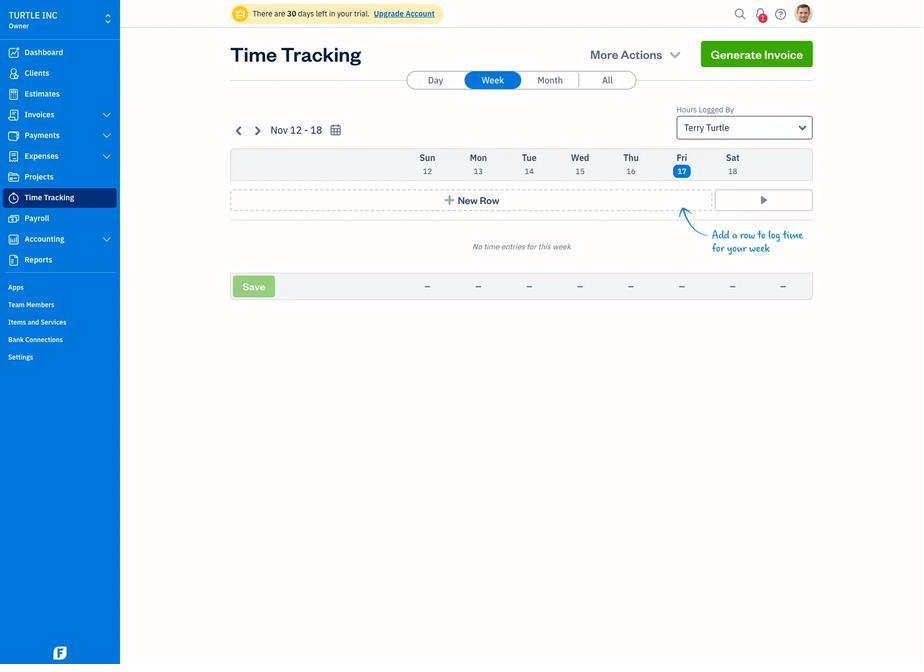 Task type: describe. For each thing, give the bounding box(es) containing it.
are
[[274, 9, 286, 19]]

fri
[[677, 152, 688, 163]]

chart image
[[7, 234, 20, 245]]

sun
[[420, 152, 436, 163]]

14
[[525, 167, 534, 176]]

main element
[[0, 0, 147, 664]]

17
[[678, 167, 687, 176]]

bank
[[8, 336, 24, 344]]

items and services
[[8, 318, 66, 326]]

dashboard
[[25, 47, 63, 57]]

crown image
[[235, 8, 246, 19]]

time tracking link
[[3, 188, 117, 208]]

payment image
[[7, 130, 20, 141]]

nov 12 - 18
[[271, 124, 322, 136]]

mon 13
[[470, 152, 487, 176]]

chevrondown image
[[668, 46, 683, 62]]

payroll link
[[3, 209, 117, 229]]

15
[[576, 167, 585, 176]]

expense image
[[7, 151, 20, 162]]

1 horizontal spatial time tracking
[[230, 41, 361, 67]]

no time entries for this week
[[473, 242, 571, 252]]

0 horizontal spatial 18
[[311, 124, 322, 136]]

week inside add a row to log time for your week
[[750, 242, 770, 255]]

invoices
[[25, 110, 55, 120]]

1 horizontal spatial tracking
[[281, 41, 361, 67]]

a
[[733, 229, 738, 242]]

1
[[762, 14, 765, 22]]

new row
[[458, 194, 500, 206]]

nov
[[271, 124, 288, 136]]

settings link
[[3, 349, 117, 365]]

project image
[[7, 172, 20, 183]]

12 for sun
[[423, 167, 432, 176]]

tracking inside 'main' element
[[44, 193, 74, 203]]

and
[[28, 318, 39, 326]]

6 — from the left
[[679, 282, 685, 292]]

estimates link
[[3, 85, 117, 104]]

sat
[[727, 152, 740, 163]]

hours
[[677, 105, 698, 115]]

team members
[[8, 301, 55, 309]]

by
[[726, 105, 735, 115]]

week link
[[465, 72, 522, 89]]

client image
[[7, 68, 20, 79]]

8 — from the left
[[781, 282, 787, 292]]

owner
[[9, 22, 29, 30]]

fri 17
[[677, 152, 688, 176]]

previous week image
[[233, 124, 246, 137]]

to
[[758, 229, 766, 242]]

12 for nov
[[290, 124, 302, 136]]

day link
[[408, 72, 464, 89]]

all
[[603, 75, 613, 86]]

sun 12
[[420, 152, 436, 176]]

more actions button
[[581, 41, 693, 67]]

new row button
[[230, 189, 713, 211]]

accounting link
[[3, 230, 117, 250]]

inc
[[42, 10, 57, 21]]

there are 30 days left in your trial. upgrade account
[[253, 9, 435, 19]]

go to help image
[[773, 6, 790, 22]]

choose a date image
[[330, 124, 342, 136]]

terry
[[685, 122, 705, 133]]

payments link
[[3, 126, 117, 146]]

3 — from the left
[[527, 282, 533, 292]]

invoices link
[[3, 105, 117, 125]]

left
[[316, 9, 328, 19]]

add
[[713, 229, 730, 242]]

search image
[[732, 6, 750, 22]]

time tracking inside "time tracking" link
[[25, 193, 74, 203]]

chevron large down image for accounting
[[102, 235, 112, 244]]

chevron large down image for payments
[[102, 132, 112, 140]]

expenses
[[25, 151, 59, 161]]

expenses link
[[3, 147, 117, 167]]

30
[[287, 9, 296, 19]]

day
[[428, 75, 444, 86]]

accounting
[[25, 234, 64, 244]]

chevron large down image for invoices
[[102, 111, 112, 120]]

this
[[538, 242, 551, 252]]

week
[[482, 75, 504, 86]]

13
[[474, 167, 483, 176]]

days
[[298, 9, 314, 19]]

money image
[[7, 213, 20, 224]]

items
[[8, 318, 26, 326]]



Task type: locate. For each thing, give the bounding box(es) containing it.
12 inside the 'sun 12'
[[423, 167, 432, 176]]

1 vertical spatial tracking
[[44, 193, 74, 203]]

1 vertical spatial 18
[[729, 167, 738, 176]]

turtle
[[707, 122, 730, 133]]

settings
[[8, 353, 33, 361]]

account
[[406, 9, 435, 19]]

0 vertical spatial time tracking
[[230, 41, 361, 67]]

apps
[[8, 283, 24, 292]]

time tracking
[[230, 41, 361, 67], [25, 193, 74, 203]]

time inside add a row to log time for your week
[[784, 229, 804, 242]]

1 chevron large down image from the top
[[102, 132, 112, 140]]

your down the a
[[728, 242, 747, 255]]

all link
[[580, 72, 636, 89]]

1 horizontal spatial time
[[230, 41, 277, 67]]

0 horizontal spatial 12
[[290, 124, 302, 136]]

12 down sun
[[423, 167, 432, 176]]

reports link
[[3, 251, 117, 270]]

-
[[304, 124, 308, 136]]

connections
[[25, 336, 63, 344]]

trial.
[[354, 9, 370, 19]]

chevron large down image inside expenses link
[[102, 152, 112, 161]]

there
[[253, 9, 273, 19]]

1 vertical spatial chevron large down image
[[102, 152, 112, 161]]

bank connections link
[[3, 331, 117, 348]]

0 vertical spatial time
[[230, 41, 277, 67]]

estimate image
[[7, 89, 20, 100]]

invoice
[[765, 46, 804, 62]]

services
[[41, 318, 66, 326]]

tue
[[522, 152, 537, 163]]

terry turtle button
[[677, 116, 813, 140]]

team
[[8, 301, 25, 309]]

week right this
[[553, 242, 571, 252]]

chevron large down image inside payments link
[[102, 132, 112, 140]]

for down add
[[713, 242, 725, 255]]

chevron large down image
[[102, 111, 112, 120], [102, 152, 112, 161]]

freshbooks image
[[51, 647, 69, 660]]

7 — from the left
[[730, 282, 736, 292]]

clients link
[[3, 64, 117, 84]]

tracking down projects link
[[44, 193, 74, 203]]

generate invoice
[[711, 46, 804, 62]]

chevron large down image
[[102, 132, 112, 140], [102, 235, 112, 244]]

1 vertical spatial 12
[[423, 167, 432, 176]]

projects
[[25, 172, 54, 182]]

thu 16
[[624, 152, 639, 176]]

0 horizontal spatial tracking
[[44, 193, 74, 203]]

0 vertical spatial 12
[[290, 124, 302, 136]]

your
[[337, 9, 353, 19], [728, 242, 747, 255]]

entries
[[501, 242, 525, 252]]

12 left -
[[290, 124, 302, 136]]

—
[[425, 282, 431, 292], [476, 282, 482, 292], [527, 282, 533, 292], [578, 282, 584, 292], [629, 282, 635, 292], [679, 282, 685, 292], [730, 282, 736, 292], [781, 282, 787, 292]]

no
[[473, 242, 482, 252]]

18 down sat
[[729, 167, 738, 176]]

1 chevron large down image from the top
[[102, 111, 112, 120]]

apps link
[[3, 279, 117, 295]]

0 horizontal spatial time
[[25, 193, 42, 203]]

wed 15
[[572, 152, 590, 176]]

0 vertical spatial your
[[337, 9, 353, 19]]

sat 18
[[727, 152, 740, 176]]

wed
[[572, 152, 590, 163]]

week
[[553, 242, 571, 252], [750, 242, 770, 255]]

2 — from the left
[[476, 282, 482, 292]]

chevron large down image up reports link
[[102, 235, 112, 244]]

1 horizontal spatial your
[[728, 242, 747, 255]]

2 chevron large down image from the top
[[102, 152, 112, 161]]

clients
[[25, 68, 49, 78]]

time down the there
[[230, 41, 277, 67]]

18
[[311, 124, 322, 136], [729, 167, 738, 176]]

1 vertical spatial time tracking
[[25, 193, 74, 203]]

payments
[[25, 130, 60, 140]]

1 vertical spatial chevron large down image
[[102, 235, 112, 244]]

0 horizontal spatial your
[[337, 9, 353, 19]]

for left this
[[527, 242, 537, 252]]

time tracking down 30
[[230, 41, 361, 67]]

generate invoice button
[[702, 41, 813, 67]]

1 horizontal spatial week
[[750, 242, 770, 255]]

16
[[627, 167, 636, 176]]

team members link
[[3, 296, 117, 313]]

logged
[[699, 105, 724, 115]]

chevron large down image up projects link
[[102, 152, 112, 161]]

1 vertical spatial your
[[728, 242, 747, 255]]

mon
[[470, 152, 487, 163]]

estimates
[[25, 89, 60, 99]]

report image
[[7, 255, 20, 266]]

dashboard image
[[7, 47, 20, 58]]

tracking down left
[[281, 41, 361, 67]]

plus image
[[444, 195, 456, 206]]

1 horizontal spatial for
[[713, 242, 725, 255]]

in
[[329, 9, 336, 19]]

1 vertical spatial time
[[25, 193, 42, 203]]

terry turtle
[[685, 122, 730, 133]]

chevron large down image for expenses
[[102, 152, 112, 161]]

tracking
[[281, 41, 361, 67], [44, 193, 74, 203]]

upgrade account link
[[372, 9, 435, 19]]

1 button
[[752, 3, 770, 25]]

0 vertical spatial chevron large down image
[[102, 132, 112, 140]]

1 horizontal spatial 12
[[423, 167, 432, 176]]

log
[[769, 229, 781, 242]]

0 vertical spatial chevron large down image
[[102, 111, 112, 120]]

1 horizontal spatial 18
[[729, 167, 738, 176]]

0 vertical spatial tracking
[[281, 41, 361, 67]]

week down 'to'
[[750, 242, 770, 255]]

turtle
[[9, 10, 40, 21]]

members
[[26, 301, 55, 309]]

0 horizontal spatial week
[[553, 242, 571, 252]]

time right the timer image
[[25, 193, 42, 203]]

row
[[480, 194, 500, 206]]

1 horizontal spatial time
[[784, 229, 804, 242]]

5 — from the left
[[629, 282, 635, 292]]

row
[[741, 229, 756, 242]]

for inside add a row to log time for your week
[[713, 242, 725, 255]]

18 right -
[[311, 124, 322, 136]]

more
[[591, 46, 619, 62]]

next week image
[[251, 124, 264, 137]]

time right no
[[484, 242, 500, 252]]

0 vertical spatial 18
[[311, 124, 322, 136]]

2 chevron large down image from the top
[[102, 235, 112, 244]]

chevron large down image up expenses link on the left of the page
[[102, 132, 112, 140]]

your right in
[[337, 9, 353, 19]]

turtle inc owner
[[9, 10, 57, 30]]

payroll
[[25, 213, 49, 223]]

items and services link
[[3, 314, 117, 330]]

0 horizontal spatial time
[[484, 242, 500, 252]]

time right log
[[784, 229, 804, 242]]

new
[[458, 194, 478, 206]]

0 horizontal spatial for
[[527, 242, 537, 252]]

invoice image
[[7, 110, 20, 121]]

start timer image
[[758, 195, 771, 206]]

4 — from the left
[[578, 282, 584, 292]]

time inside 'main' element
[[25, 193, 42, 203]]

add a row to log time for your week
[[713, 229, 804, 255]]

time
[[230, 41, 277, 67], [25, 193, 42, 203]]

0 horizontal spatial time tracking
[[25, 193, 74, 203]]

your inside add a row to log time for your week
[[728, 242, 747, 255]]

generate
[[711, 46, 762, 62]]

1 — from the left
[[425, 282, 431, 292]]

chevron large down image inside accounting link
[[102, 235, 112, 244]]

month
[[538, 75, 563, 86]]

hours logged by
[[677, 105, 735, 115]]

projects link
[[3, 168, 117, 187]]

tue 14
[[522, 152, 537, 176]]

actions
[[621, 46, 663, 62]]

timer image
[[7, 193, 20, 204]]

month link
[[522, 72, 579, 89]]

18 inside sat 18
[[729, 167, 738, 176]]

dashboard link
[[3, 43, 117, 63]]

time tracking down projects link
[[25, 193, 74, 203]]

chevron large down image down estimates link
[[102, 111, 112, 120]]



Task type: vqa. For each thing, say whether or not it's contained in the screenshot.
THE START ACCEPTING ONLINE PAYMENTS ON INVOICES
no



